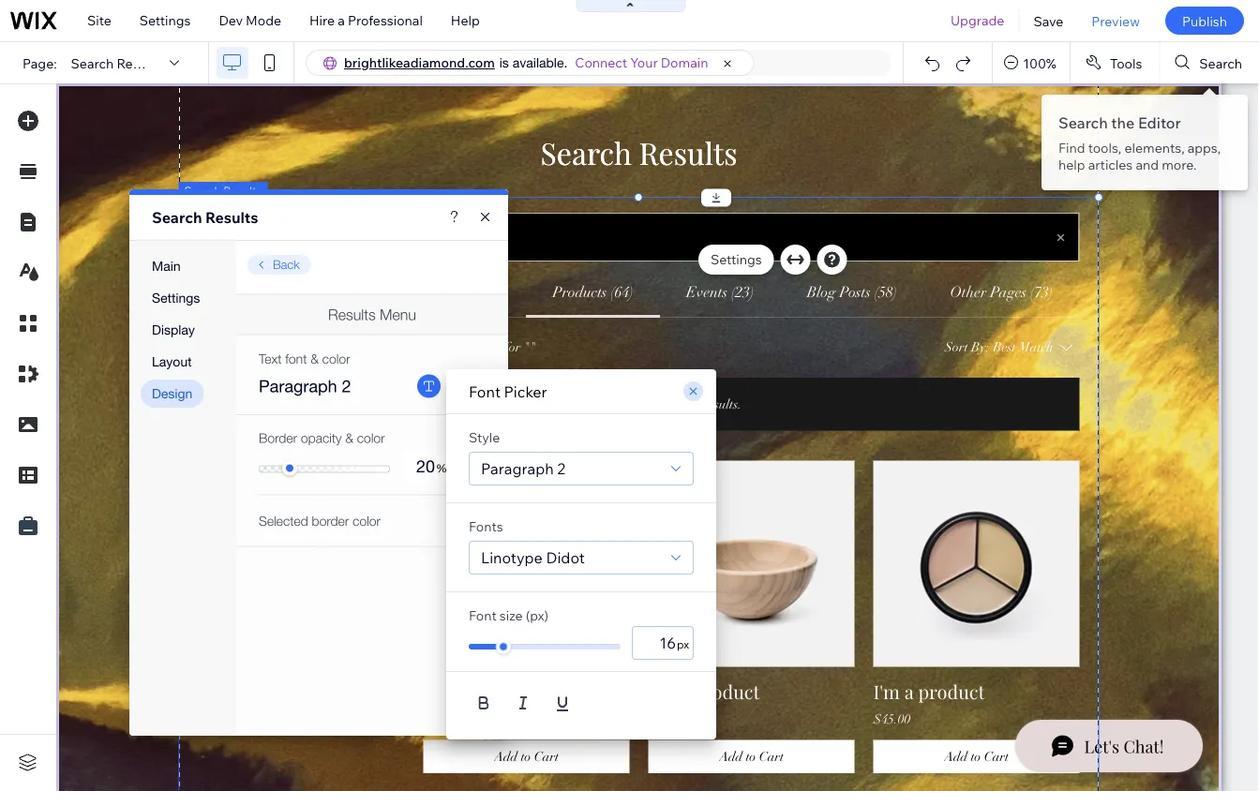 Task type: vqa. For each thing, say whether or not it's contained in the screenshot.
No
no



Task type: describe. For each thing, give the bounding box(es) containing it.
the
[[1112, 114, 1135, 132]]

save
[[1034, 12, 1064, 29]]

search inside search the editor find tools, elements, apps, help articles and more.
[[1059, 114, 1109, 132]]

paragraph 2
[[481, 460, 566, 478]]

0 vertical spatial settings
[[140, 12, 191, 29]]

publish
[[1183, 12, 1228, 29]]

find
[[1059, 140, 1086, 156]]

2 vertical spatial search results
[[152, 208, 258, 227]]

font for font picker
[[469, 382, 501, 401]]

hire a professional
[[310, 12, 423, 29]]

1 vertical spatial settings
[[711, 251, 762, 268]]

brightlikeadiamond.com
[[344, 54, 495, 71]]

elements,
[[1125, 140, 1185, 156]]

is
[[500, 55, 509, 70]]

articles
[[1089, 157, 1133, 173]]

connect
[[575, 54, 628, 71]]

0 vertical spatial search results
[[71, 55, 162, 71]]

100% button
[[994, 42, 1070, 83]]

font size (px)
[[469, 608, 549, 624]]

100%
[[1024, 55, 1057, 71]]

paragraph
[[481, 460, 554, 478]]

hire
[[310, 12, 335, 29]]

search the editor find tools, elements, apps, help articles and more.
[[1059, 114, 1221, 173]]

search inside button
[[1200, 55, 1243, 71]]

font for font size (px)
[[469, 608, 497, 624]]

and
[[1136, 157, 1159, 173]]

1 vertical spatial results
[[224, 183, 262, 197]]

save button
[[1020, 0, 1078, 41]]

domain
[[661, 54, 709, 71]]

linotype
[[481, 549, 543, 568]]

tools
[[1111, 55, 1143, 71]]

size
[[500, 608, 523, 624]]

mode
[[246, 12, 281, 29]]

2 vertical spatial results
[[206, 208, 258, 227]]

1 vertical spatial search results
[[184, 183, 262, 197]]



Task type: locate. For each thing, give the bounding box(es) containing it.
search
[[71, 55, 114, 71], [1200, 55, 1243, 71], [1059, 114, 1109, 132], [184, 183, 221, 197], [152, 208, 202, 227]]

search results
[[71, 55, 162, 71], [184, 183, 262, 197], [152, 208, 258, 227]]

0 vertical spatial results
[[117, 55, 162, 71]]

site
[[87, 12, 111, 29]]

upgrade
[[951, 12, 1005, 29]]

publish button
[[1166, 7, 1245, 35]]

1 font from the top
[[469, 382, 501, 401]]

more.
[[1162, 157, 1197, 173]]

font left picker
[[469, 382, 501, 401]]

help
[[1059, 157, 1086, 173]]

preview
[[1092, 12, 1141, 29]]

is available. connect your domain
[[500, 54, 709, 71]]

0 vertical spatial font
[[469, 382, 501, 401]]

font left size
[[469, 608, 497, 624]]

help
[[451, 12, 480, 29]]

tools button
[[1071, 42, 1160, 83]]

style
[[469, 430, 500, 446]]

2
[[557, 460, 566, 478]]

tools,
[[1089, 140, 1122, 156]]

fonts
[[469, 519, 503, 535]]

apps,
[[1188, 140, 1221, 156]]

dev mode
[[219, 12, 281, 29]]

1 horizontal spatial settings
[[711, 251, 762, 268]]

1 vertical spatial font
[[469, 608, 497, 624]]

a
[[338, 12, 345, 29]]

linotype didot
[[481, 549, 585, 568]]

picker
[[504, 382, 547, 401]]

dev
[[219, 12, 243, 29]]

didot
[[546, 549, 585, 568]]

font picker
[[469, 382, 547, 401]]

0 horizontal spatial settings
[[140, 12, 191, 29]]

professional
[[348, 12, 423, 29]]

available.
[[513, 55, 568, 70]]

search button
[[1161, 42, 1260, 83]]

editor
[[1139, 114, 1182, 132]]

2 font from the top
[[469, 608, 497, 624]]

settings
[[140, 12, 191, 29], [711, 251, 762, 268]]

results
[[117, 55, 162, 71], [224, 183, 262, 197], [206, 208, 258, 227]]

preview button
[[1078, 0, 1155, 41]]

None text field
[[632, 627, 694, 660]]

your
[[631, 54, 658, 71]]

font
[[469, 382, 501, 401], [469, 608, 497, 624]]

(px)
[[526, 608, 549, 624]]



